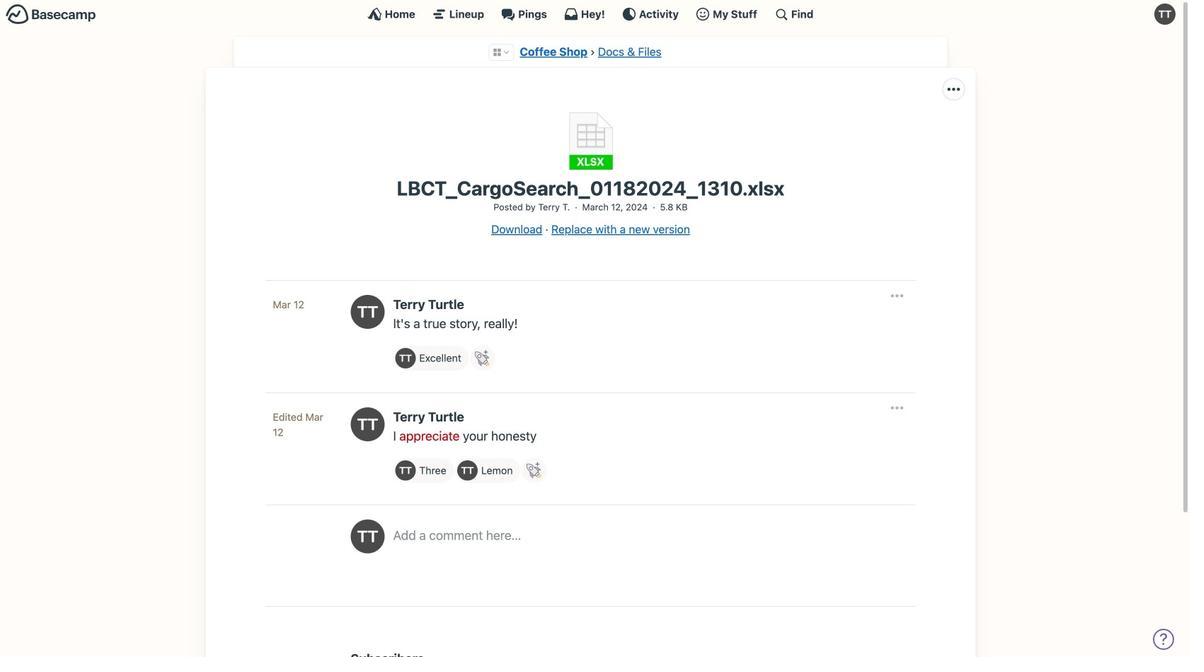 Task type: locate. For each thing, give the bounding box(es) containing it.
terry turtle image
[[1155, 4, 1176, 25], [351, 408, 385, 442], [395, 461, 416, 481], [457, 461, 478, 481]]

1 vertical spatial mar 12 element
[[273, 411, 323, 439]]

terry t. boosted the comment with 'excellent' element
[[393, 346, 469, 371]]

switch accounts image
[[6, 4, 96, 25]]

mar 12 element
[[273, 299, 304, 311], [273, 411, 323, 439]]

terry turtle image inside terry t. boosted the comment with 'three' element
[[395, 461, 416, 481]]

terry t. boosted the comment with 'lemon' element
[[455, 459, 521, 483]]

0 vertical spatial mar 12 element
[[273, 299, 304, 311]]

2 mar 12 element from the top
[[273, 411, 323, 439]]

mar 12 element for terry t. boosted the comment with 'excellent' element
[[273, 299, 304, 311]]

1 vertical spatial terry turtle image
[[395, 348, 416, 369]]

1 mar 12 element from the top
[[273, 299, 304, 311]]

terry turtle image inside terry t. boosted the comment with 'lemon' element
[[457, 461, 478, 481]]

main element
[[0, 0, 1182, 28]]

terry turtle image
[[351, 295, 385, 329], [395, 348, 416, 369], [351, 520, 385, 554]]



Task type: describe. For each thing, give the bounding box(es) containing it.
mar 12 element for terry t. boosted the comment with 'three' element
[[273, 411, 323, 439]]

march 12, 2024 element
[[582, 202, 648, 212]]

keyboard shortcut: ⌘ + / image
[[774, 7, 789, 21]]

2 vertical spatial terry turtle image
[[351, 520, 385, 554]]

terry t. boosted the comment with 'three' element
[[393, 459, 454, 483]]

0 vertical spatial terry turtle image
[[351, 295, 385, 329]]

terry turtle image inside terry t. boosted the comment with 'excellent' element
[[395, 348, 416, 369]]



Task type: vqa. For each thing, say whether or not it's contained in the screenshot.
second 1:50pm element
no



